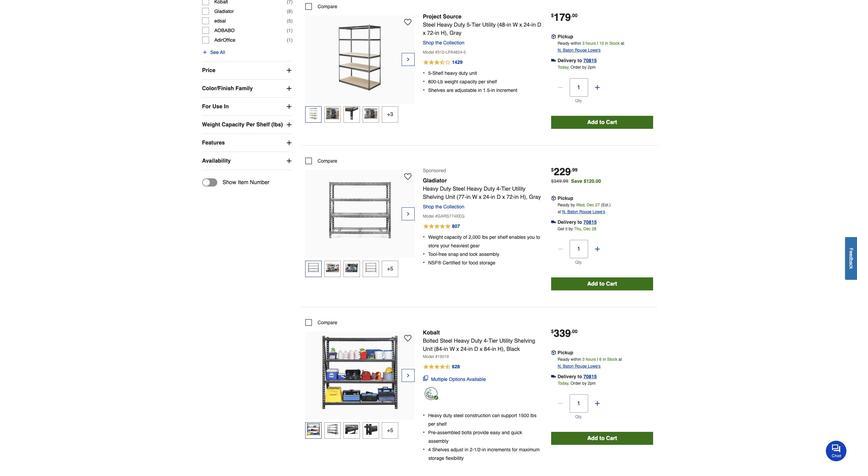 Task type: describe. For each thing, give the bounding box(es) containing it.
gladiator for gladiator heavy duty steel heavy duty 4-tier utility shelving unit (77-in w x 24-in d x 72-in h), gray
[[423, 178, 447, 184]]

dec inside ready by wed, dec 27 (est.) at n. baton rouge lowe's
[[587, 203, 594, 208]]

assembly inside • heavy duty steel construction can support 1500 lbs per shelf • pre-assembled bolts provide easy and quick assembly • 4 shelves adjust in 2-1/2-in increments for maximum storage flexibility
[[428, 439, 449, 445]]

24- inside gladiator heavy duty steel heavy duty 4-tier utility shelving unit (77-in w x 24-in d x 72-in h), gray
[[483, 194, 491, 200]]

a
[[849, 262, 854, 264]]

4- inside gladiator heavy duty steel heavy duty 4-tier utility shelving unit (77-in w x 24-in d x 72-in h), gray
[[496, 186, 501, 192]]

by down ready within 3 hours | 10 in stock at n. baton rouge lowe's at the top right of page
[[582, 65, 587, 70]]

n. baton rouge lowe's button for 179
[[558, 47, 601, 54]]

all
[[220, 50, 225, 55]]

1 shop the collection link from the top
[[423, 40, 467, 45]]

heart outline image for 339
[[404, 335, 412, 342]]

2,000
[[469, 235, 481, 240]]

1/2-
[[474, 448, 482, 453]]

see
[[210, 50, 219, 55]]

actual price $179.00 element
[[551, 11, 578, 23]]

by inside ready by wed, dec 27 (est.) at n. baton rouge lowe's
[[571, 203, 575, 208]]

collection for first "shop the collection" link from the bottom of the page
[[443, 204, 464, 210]]

gear
[[470, 243, 480, 249]]

compare inside 1000003004 element
[[318, 158, 337, 164]]

gallery item 0 image for 339
[[322, 335, 398, 410]]

minus image for get it by thu, dec 28
[[557, 246, 564, 253]]

n. for 339
[[558, 364, 562, 369]]

6 • from the top
[[423, 260, 425, 266]]

gars774xeg
[[437, 214, 465, 219]]

weight inside weight capacity per shelf (lbs) button
[[202, 122, 220, 128]]

1429 button
[[423, 58, 543, 67]]

to inside • weight capacity of 2,000 lbs per shelf enables you to store your heaviest gear • tool-free snap and lock assembly • nsf® certified for food storage
[[536, 235, 540, 240]]

d inside kobalt bolted steel heavy duty 4-tier utility shelving unit (84-in w x 24-in d x 84-in h), black model # 19019
[[474, 346, 478, 353]]

gray inside the project source steel heavy duty 5-tier utility (48-in w x 24-in d x 72-in h), gray
[[450, 30, 461, 36]]

plus image inside see all button
[[202, 50, 208, 55]]

was price $349.99 element
[[551, 177, 571, 184]]

n. baton rouge lowe's button for 339
[[558, 363, 601, 370]]

bolts
[[462, 431, 472, 436]]

24- inside kobalt bolted steel heavy duty 4-tier utility shelving unit (84-in w x 24-in d x 84-in h), black model # 19019
[[461, 346, 468, 353]]

at for 179
[[621, 41, 624, 46]]

compare for 339
[[318, 320, 337, 326]]

assembled
[[437, 431, 460, 436]]

7 • from the top
[[423, 413, 425, 419]]

1 for adiroffice
[[288, 37, 291, 43]]

today , order by 2pm for 339
[[558, 381, 596, 386]]

27
[[595, 203, 600, 208]]

model # 310-lpa4824-5
[[423, 50, 466, 55]]

shelf inside • 5-shelf heavy duty unit • 800-lb weight capacity per shelf • shelves are adjustable in 1.5-in increment
[[487, 79, 497, 85]]

stock for 179
[[609, 41, 620, 46]]

see all button
[[202, 49, 225, 56]]

gladiator heavy duty steel heavy duty 4-tier utility shelving unit (77-in w x 24-in d x 72-in h), gray
[[423, 178, 541, 200]]

84-
[[484, 346, 492, 353]]

for use in
[[202, 104, 229, 110]]

hours for 179
[[586, 41, 596, 46]]

(est.)
[[601, 203, 611, 208]]

in inside ready within 3 hours | 6 in stock at n. baton rouge lowe's
[[603, 357, 606, 362]]

free
[[439, 252, 447, 257]]

1 for aobabo
[[288, 28, 291, 33]]

2 shop the collection link from the top
[[423, 204, 467, 210]]

shop the collection for first "shop the collection" link from the bottom of the page
[[423, 204, 464, 210]]

+5 button for today
[[382, 423, 398, 439]]

2pm for 179
[[588, 65, 596, 70]]

d inside gladiator heavy duty steel heavy duty 4-tier utility shelving unit (77-in w x 24-in d x 72-in h), gray
[[497, 194, 501, 200]]

ready for 179
[[558, 41, 570, 46]]

stock for 339
[[607, 357, 617, 362]]

features button
[[202, 134, 293, 152]]

provide
[[473, 431, 489, 436]]

at inside ready by wed, dec 27 (est.) at n. baton rouge lowe's
[[558, 210, 561, 214]]

f e e d b a c k
[[849, 248, 854, 269]]

# inside kobalt bolted steel heavy duty 4-tier utility shelving unit (84-in w x 24-in d x 84-in h), black model # 19019
[[435, 355, 437, 359]]

availability
[[202, 158, 231, 164]]

save
[[571, 178, 582, 184]]

of
[[463, 235, 467, 240]]

per inside • 5-shelf heavy duty unit • 800-lb weight capacity per shelf • shelves are adjustable in 1.5-in increment
[[479, 79, 485, 85]]

2 stepper number input field with increment and decrement buttons number field from the top
[[570, 240, 588, 259]]

show item number element
[[202, 179, 269, 187]]

baton for 339
[[563, 364, 574, 369]]

unit
[[469, 71, 477, 76]]

shelf inside • 5-shelf heavy duty unit • 800-lb weight capacity per shelf • shelves are adjustable in 1.5-in increment
[[432, 71, 443, 76]]

steel inside gladiator heavy duty steel heavy duty 4-tier utility shelving unit (77-in w x 24-in d x 72-in h), gray
[[453, 186, 465, 192]]

shelves inside • heavy duty steel construction can support 1500 lbs per shelf • pre-assembled bolts provide easy and quick assembly • 4 shelves adjust in 2-1/2-in increments for maximum storage flexibility
[[432, 448, 449, 453]]

order for 179
[[571, 65, 581, 70]]

2 cart from the top
[[606, 281, 617, 287]]

at for 339
[[619, 357, 622, 362]]

use
[[212, 104, 222, 110]]

add for 179
[[587, 119, 598, 125]]

$ for 339
[[551, 329, 554, 335]]

plus image for for use in
[[286, 103, 293, 110]]

order for 339
[[571, 381, 581, 386]]

heart outline image for 179
[[404, 18, 412, 26]]

for inside • heavy duty steel construction can support 1500 lbs per shelf • pre-assembled bolts provide easy and quick assembly • 4 shelves adjust in 2-1/2-in increments for maximum storage flexibility
[[512, 448, 518, 453]]

in
[[224, 104, 229, 110]]

1 • from the top
[[423, 70, 425, 76]]

h), inside kobalt bolted steel heavy duty 4-tier utility shelving unit (84-in w x 24-in d x 84-in h), black model # 19019
[[498, 346, 505, 353]]

plus image inside the availability button
[[286, 158, 293, 165]]

+3
[[387, 111, 393, 118]]

5 • from the top
[[423, 252, 425, 258]]

utility inside gladiator heavy duty steel heavy duty 4-tier utility shelving unit (77-in w x 24-in d x 72-in h), gray
[[512, 186, 525, 192]]

item
[[238, 180, 248, 186]]

# for 310-lpa4824-5
[[435, 50, 437, 55]]

store
[[428, 243, 439, 249]]

project source steel heavy duty 5-tier utility (48-in w x 24-in d x 72-in h), gray
[[423, 14, 541, 36]]

lbs inside • weight capacity of 2,000 lbs per shelf enables you to store your heaviest gear • tool-free snap and lock assembly • nsf® certified for food storage
[[482, 235, 488, 240]]

edsal
[[214, 18, 226, 24]]

4.5 stars image
[[423, 363, 460, 371]]

f e e d b a c k button
[[845, 237, 857, 280]]

aobabo
[[214, 28, 235, 33]]

nsf®
[[428, 260, 441, 266]]

availability button
[[202, 152, 293, 170]]

pickup image for 339
[[551, 351, 556, 355]]

8
[[288, 9, 291, 14]]

1 vertical spatial dec
[[583, 227, 591, 232]]

kobalt
[[423, 330, 440, 336]]

(lbs)
[[271, 122, 283, 128]]

baton inside ready by wed, dec 27 (est.) at n. baton rouge lowe's
[[567, 210, 578, 214]]

(48-
[[497, 22, 507, 28]]

price button
[[202, 62, 293, 79]]

2 • from the top
[[423, 79, 425, 85]]

project
[[423, 14, 441, 20]]

+5 button for get
[[382, 261, 398, 277]]

$120.00
[[584, 178, 601, 184]]

see all
[[210, 50, 225, 55]]

70815 for 339
[[583, 374, 597, 380]]

ready for 339
[[558, 357, 570, 362]]

price
[[202, 67, 215, 74]]

1 e from the top
[[849, 251, 854, 254]]

plus image for weight capacity per shelf (lbs)
[[286, 121, 293, 128]]

black
[[507, 346, 520, 353]]

tool-
[[428, 252, 439, 257]]

multiple options available link
[[423, 376, 486, 383]]

heavy inside • heavy duty steel construction can support 1500 lbs per shelf • pre-assembled bolts provide easy and quick assembly • 4 shelves adjust in 2-1/2-in increments for maximum storage flexibility
[[428, 413, 442, 419]]

d inside the project source steel heavy duty 5-tier utility (48-in w x 24-in d x 72-in h), gray
[[537, 22, 541, 28]]

support
[[501, 413, 517, 419]]

5 stars image
[[423, 223, 460, 231]]

$ 339 .00
[[551, 328, 578, 340]]

color/finish family button
[[202, 80, 293, 97]]

.00 for 339
[[571, 329, 578, 335]]

2 gallery item 0 image from the top
[[322, 173, 398, 249]]

1.5-
[[483, 88, 491, 93]]

kobalt bolted steel heavy duty 4-tier utility shelving unit (84-in w x 24-in d x 84-in h), black model # 19019
[[423, 330, 535, 359]]

8 • from the top
[[423, 430, 425, 436]]

cart for 339
[[606, 436, 617, 442]]

duty inside the project source steel heavy duty 5-tier utility (48-in w x 24-in d x 72-in h), gray
[[454, 22, 465, 28]]

adjust
[[451, 448, 463, 453]]

70815 button for 179
[[583, 57, 597, 64]]

by down ready within 3 hours | 6 in stock at n. baton rouge lowe's
[[582, 381, 587, 386]]

your
[[440, 243, 450, 249]]

delivery to 70815 for 179
[[558, 58, 597, 63]]

and inside • weight capacity of 2,000 lbs per shelf enables you to store your heaviest gear • tool-free snap and lock assembly • nsf® certified for food storage
[[460, 252, 468, 257]]

source
[[443, 14, 461, 20]]

( 8 )
[[287, 9, 293, 14]]

sponsored
[[423, 168, 446, 173]]

) for gladiator
[[291, 9, 293, 14]]

24- inside the project source steel heavy duty 5-tier utility (48-in w x 24-in d x 72-in h), gray
[[524, 22, 532, 28]]

1500
[[518, 413, 529, 419]]

| for 179
[[597, 41, 598, 46]]

lbs inside • heavy duty steel construction can support 1500 lbs per shelf • pre-assembled bolts provide easy and quick assembly • 4 shelves adjust in 2-1/2-in increments for maximum storage flexibility
[[530, 413, 537, 419]]

duty inside kobalt bolted steel heavy duty 4-tier utility shelving unit (84-in w x 24-in d x 84-in h), black model # 19019
[[471, 338, 482, 344]]

for inside • weight capacity of 2,000 lbs per shelf enables you to store your heaviest gear • tool-free snap and lock assembly • nsf® certified for food storage
[[462, 260, 467, 266]]

by right it
[[569, 227, 573, 232]]

stepper number input field with increment and decrement buttons number field for 339
[[570, 395, 588, 413]]

10
[[599, 41, 604, 46]]

chevron right image for 339
[[405, 372, 411, 379]]

70815 button for 339
[[583, 374, 597, 380]]

+5 for today
[[387, 428, 393, 434]]

and inside • heavy duty steel construction can support 1500 lbs per shelf • pre-assembled bolts provide easy and quick assembly • 4 shelves adjust in 2-1/2-in increments for maximum storage flexibility
[[502, 431, 510, 436]]

2 pickup image from the top
[[551, 196, 556, 201]]

shop for 2nd "shop the collection" link from the bottom
[[423, 40, 434, 45]]

shop for first "shop the collection" link from the bottom of the page
[[423, 204, 434, 210]]

, for 179
[[568, 65, 569, 70]]

$ for 179
[[551, 13, 554, 18]]

lpa4824-
[[446, 50, 464, 55]]

color/finish
[[202, 85, 234, 92]]

5- inside the project source steel heavy duty 5-tier utility (48-in w x 24-in d x 72-in h), gray
[[467, 22, 472, 28]]

$ 229 .99
[[551, 166, 578, 178]]

2pm for 339
[[588, 381, 596, 386]]

delivery for 179
[[558, 58, 576, 63]]

shelving inside kobalt bolted steel heavy duty 4-tier utility shelving unit (84-in w x 24-in d x 84-in h), black model # 19019
[[514, 338, 535, 344]]

2 delivery from the top
[[558, 220, 576, 225]]

unit inside kobalt bolted steel heavy duty 4-tier utility shelving unit (84-in w x 24-in d x 84-in h), black model # 19019
[[423, 346, 433, 353]]

70815 for 179
[[583, 58, 597, 63]]

storage inside • heavy duty steel construction can support 1500 lbs per shelf • pre-assembled bolts provide easy and quick assembly • 4 shelves adjust in 2-1/2-in increments for maximum storage flexibility
[[428, 456, 444, 462]]

1 vertical spatial n. baton rouge lowe's button
[[562, 209, 605, 215]]

w inside gladiator heavy duty steel heavy duty 4-tier utility shelving unit (77-in w x 24-in d x 72-in h), gray
[[472, 194, 477, 200]]

• 5-shelf heavy duty unit • 800-lb weight capacity per shelf • shelves are adjustable in 1.5-in increment
[[423, 70, 517, 93]]

multiple
[[431, 377, 448, 383]]

+3 button
[[382, 106, 398, 123]]

2 pickup from the top
[[558, 196, 573, 201]]

model # gars774xeg
[[423, 214, 465, 219]]

lowe's inside ready by wed, dec 27 (est.) at n. baton rouge lowe's
[[593, 210, 605, 214]]

800-
[[428, 79, 438, 85]]

0 horizontal spatial 5
[[288, 18, 291, 24]]

duty inside • 5-shelf heavy duty unit • 800-lb weight capacity per shelf • shelves are adjustable in 1.5-in increment
[[459, 71, 468, 76]]

show item number
[[223, 180, 269, 186]]

capacity inside • weight capacity of 2,000 lbs per shelf enables you to store your heaviest gear • tool-free snap and lock assembly • nsf® certified for food storage
[[444, 235, 462, 240]]

tier for 4-
[[489, 338, 498, 344]]

3 • from the top
[[423, 87, 425, 93]]

4 • from the top
[[423, 234, 425, 241]]

shelves inside • 5-shelf heavy duty unit • 800-lb weight capacity per shelf • shelves are adjustable in 1.5-in increment
[[428, 88, 445, 93]]

rouge inside ready by wed, dec 27 (est.) at n. baton rouge lowe's
[[579, 210, 591, 214]]

heavy
[[445, 71, 457, 76]]

utility for (48-
[[482, 22, 496, 28]]

within for 179
[[571, 41, 581, 46]]

weight capacity per shelf (lbs) button
[[202, 116, 293, 134]]

1429
[[452, 59, 463, 65]]

) for adiroffice
[[291, 37, 293, 43]]

minus image for today , order by 2pm
[[557, 401, 564, 407]]

get it by thu, dec 28
[[558, 227, 596, 232]]

weight capacity per shelf (lbs)
[[202, 122, 283, 128]]

snap
[[448, 252, 459, 257]]

for
[[202, 104, 211, 110]]



Task type: locate. For each thing, give the bounding box(es) containing it.
0 vertical spatial model
[[423, 50, 434, 55]]

3 # from the top
[[435, 355, 437, 359]]

utility for shelving
[[499, 338, 513, 344]]

1 horizontal spatial shelving
[[514, 338, 535, 344]]

chevron right image for 179
[[405, 56, 411, 63]]

2-
[[470, 448, 474, 453]]

0 horizontal spatial gladiator
[[214, 9, 234, 14]]

2 , from the top
[[568, 381, 569, 386]]

the up 310-
[[435, 40, 442, 45]]

4- inside kobalt bolted steel heavy duty 4-tier utility shelving unit (84-in w x 24-in d x 84-in h), black model # 19019
[[484, 338, 489, 344]]

3 chevron right image from the top
[[405, 372, 411, 379]]

tier for 5-
[[472, 22, 481, 28]]

per
[[246, 122, 255, 128]]

model for model # gars774xeg
[[423, 214, 434, 219]]

• weight capacity of 2,000 lbs per shelf enables you to store your heaviest gear • tool-free snap and lock assembly • nsf® certified for food storage
[[423, 234, 540, 266]]

1 +5 button from the top
[[382, 261, 398, 277]]

adjustable
[[455, 88, 477, 93]]

gladiator inside gladiator heavy duty steel heavy duty 4-tier utility shelving unit (77-in w x 24-in d x 72-in h), gray
[[423, 178, 447, 184]]

1 ready from the top
[[558, 41, 570, 46]]

baton inside ready within 3 hours | 10 in stock at n. baton rouge lowe's
[[563, 48, 574, 53]]

72- inside gladiator heavy duty steel heavy duty 4-tier utility shelving unit (77-in w x 24-in d x 72-in h), gray
[[507, 194, 514, 200]]

• down 3.5 stars image
[[423, 70, 425, 76]]

lock
[[469, 252, 478, 257]]

0 horizontal spatial for
[[462, 260, 467, 266]]

stepper number input field with increment and decrement buttons number field for 179
[[570, 78, 588, 97]]

pickup down $349.99
[[558, 196, 573, 201]]

0 horizontal spatial plus image
[[202, 50, 208, 55]]

w inside the project source steel heavy duty 5-tier utility (48-in w x 24-in d x 72-in h), gray
[[513, 22, 518, 28]]

steel for project
[[423, 22, 435, 28]]

n. baton rouge lowe's button down the 10
[[558, 47, 601, 54]]

shop the collection link
[[423, 40, 467, 45], [423, 204, 467, 210]]

get
[[558, 227, 564, 232]]

1 2pm from the top
[[588, 65, 596, 70]]

lowe's down 6
[[588, 364, 601, 369]]

family
[[235, 85, 253, 92]]

1 , from the top
[[568, 65, 569, 70]]

today
[[558, 65, 568, 70], [558, 381, 568, 386]]

hours
[[586, 41, 596, 46], [586, 357, 596, 362]]

truck filled image
[[551, 375, 556, 379]]

storage down 4
[[428, 456, 444, 462]]

n. down 339
[[558, 364, 562, 369]]

3 ( from the top
[[287, 28, 288, 33]]

70815 down ready within 3 hours | 10 in stock at n. baton rouge lowe's at the top right of page
[[583, 58, 597, 63]]

ready inside ready within 3 hours | 10 in stock at n. baton rouge lowe's
[[558, 41, 570, 46]]

2pm
[[588, 65, 596, 70], [588, 381, 596, 386]]

steel inside kobalt bolted steel heavy duty 4-tier utility shelving unit (84-in w x 24-in d x 84-in h), black model # 19019
[[440, 338, 452, 344]]

1 # from the top
[[435, 50, 437, 55]]

3 add to cart from the top
[[587, 436, 617, 442]]

gray inside gladiator heavy duty steel heavy duty 4-tier utility shelving unit (77-in w x 24-in d x 72-in h), gray
[[529, 194, 541, 200]]

0 vertical spatial add to cart button
[[551, 116, 653, 129]]

pickup for 179
[[558, 34, 573, 39]]

1 vertical spatial at
[[558, 210, 561, 214]]

ready within 3 hours | 10 in stock at n. baton rouge lowe's
[[558, 41, 624, 53]]

construction
[[465, 413, 491, 419]]

70815 button up 28
[[583, 219, 597, 226]]

1 vertical spatial heart outline image
[[404, 173, 412, 181]]

2 vertical spatial gallery item 0 image
[[322, 335, 398, 410]]

1 vertical spatial 3
[[582, 357, 585, 362]]

assembly inside • weight capacity of 2,000 lbs per shelf enables you to store your heaviest gear • tool-free snap and lock assembly • nsf® certified for food storage
[[479, 252, 499, 257]]

) for aobabo
[[291, 28, 293, 33]]

plus image
[[286, 67, 293, 74], [594, 84, 601, 91], [286, 85, 293, 92], [286, 103, 293, 110], [286, 121, 293, 128], [286, 140, 293, 146], [594, 246, 601, 253]]

dec left 28
[[583, 227, 591, 232]]

model up 5 stars image
[[423, 214, 434, 219]]

lowe's for 179
[[588, 48, 601, 53]]

| for 339
[[597, 357, 598, 362]]

2 qty. from the top
[[575, 260, 582, 265]]

hours inside ready within 3 hours | 6 in stock at n. baton rouge lowe's
[[586, 357, 596, 362]]

0 vertical spatial chevron right image
[[405, 56, 411, 63]]

3 heart outline image from the top
[[404, 335, 412, 342]]

pickup for 339
[[558, 350, 573, 356]]

delivery up it
[[558, 220, 576, 225]]

shelf inside • weight capacity of 2,000 lbs per shelf enables you to store your heaviest gear • tool-free snap and lock assembly • nsf® certified for food storage
[[498, 235, 508, 240]]

# for gars774xeg
[[435, 214, 437, 219]]

5- up 800-
[[428, 71, 432, 76]]

229
[[554, 166, 571, 178]]

actual price $339.00 element
[[551, 328, 578, 340]]

1 add from the top
[[587, 119, 598, 125]]

tier inside kobalt bolted steel heavy duty 4-tier utility shelving unit (84-in w x 24-in d x 84-in h), black model # 19019
[[489, 338, 498, 344]]

delivery to 70815 up get it by thu, dec 28
[[558, 220, 597, 225]]

2 compare from the top
[[318, 158, 337, 164]]

$ inside $ 179 .00
[[551, 13, 554, 18]]

it
[[565, 227, 567, 232]]

3 ) from the top
[[291, 28, 293, 33]]

1 vertical spatial 4-
[[484, 338, 489, 344]]

by
[[582, 65, 587, 70], [571, 203, 575, 208], [569, 227, 573, 232], [582, 381, 587, 386]]

0 vertical spatial shelves
[[428, 88, 445, 93]]

duty inside • heavy duty steel construction can support 1500 lbs per shelf • pre-assembled bolts provide easy and quick assembly • 4 shelves adjust in 2-1/2-in increments for maximum storage flexibility
[[443, 413, 452, 419]]

e up b
[[849, 254, 854, 257]]

gladiator for gladiator
[[214, 9, 234, 14]]

3 inside ready within 3 hours | 10 in stock at n. baton rouge lowe's
[[582, 41, 585, 46]]

1 vertical spatial h),
[[520, 194, 528, 200]]

1 qty. from the top
[[575, 98, 582, 103]]

weight inside • weight capacity of 2,000 lbs per shelf enables you to store your heaviest gear • tool-free snap and lock assembly • nsf® certified for food storage
[[428, 235, 443, 240]]

add to cart for 339
[[587, 436, 617, 442]]

collection
[[443, 40, 464, 45], [443, 204, 464, 210]]

shelf
[[487, 79, 497, 85], [498, 235, 508, 240], [437, 422, 447, 427]]

2 horizontal spatial d
[[537, 22, 541, 28]]

3 delivery to 70815 from the top
[[558, 374, 597, 380]]

2 collection from the top
[[443, 204, 464, 210]]

1 vertical spatial gallery item 0 image
[[322, 173, 398, 249]]

add to cart button for 179
[[551, 116, 653, 129]]

( for aobabo
[[287, 28, 288, 33]]

1 vertical spatial compare
[[318, 158, 337, 164]]

the for first "shop the collection" link from the bottom of the page
[[435, 204, 442, 210]]

stock right the 10
[[609, 41, 620, 46]]

0 vertical spatial hours
[[586, 41, 596, 46]]

310-
[[437, 50, 446, 55]]

3 add from the top
[[587, 436, 598, 442]]

storage right food
[[479, 260, 495, 266]]

807
[[452, 224, 460, 229]]

within inside ready within 3 hours | 6 in stock at n. baton rouge lowe's
[[571, 357, 581, 362]]

per up 'pre-'
[[428, 422, 435, 427]]

compare inside 1002864606 element
[[318, 4, 337, 9]]

)
[[291, 9, 293, 14], [291, 18, 293, 24], [291, 28, 293, 33], [291, 37, 293, 43]]

1 order from the top
[[571, 65, 581, 70]]

1 ) from the top
[[291, 9, 293, 14]]

2 heart outline image from the top
[[404, 173, 412, 181]]

2 vertical spatial add to cart
[[587, 436, 617, 442]]

1 hours from the top
[[586, 41, 596, 46]]

4 ) from the top
[[291, 37, 293, 43]]

0 vertical spatial cart
[[606, 119, 617, 125]]

2 order from the top
[[571, 381, 581, 386]]

1 1 from the top
[[288, 28, 291, 33]]

+5 for get
[[387, 266, 393, 272]]

cart for 179
[[606, 119, 617, 125]]

1 horizontal spatial w
[[472, 194, 477, 200]]

0 vertical spatial +5 button
[[382, 261, 398, 277]]

1 the from the top
[[435, 40, 442, 45]]

2 today , order by 2pm from the top
[[558, 381, 596, 386]]

d left 179
[[537, 22, 541, 28]]

0 horizontal spatial d
[[474, 346, 478, 353]]

ready down actual price $179.00 element
[[558, 41, 570, 46]]

today up minus image
[[558, 65, 568, 70]]

| inside ready within 3 hours | 6 in stock at n. baton rouge lowe's
[[597, 357, 598, 362]]

| left the 10
[[597, 41, 598, 46]]

• left 800-
[[423, 79, 425, 85]]

3 for 339
[[582, 357, 585, 362]]

1 horizontal spatial weight
[[428, 235, 443, 240]]

1002864606 element
[[305, 3, 337, 10]]

hours left the 10
[[586, 41, 596, 46]]

0 vertical spatial compare
[[318, 4, 337, 9]]

at inside ready within 3 hours | 6 in stock at n. baton rouge lowe's
[[619, 357, 622, 362]]

pickup image
[[551, 34, 556, 39], [551, 196, 556, 201], [551, 351, 556, 355]]

per down 807 button
[[489, 235, 496, 240]]

black image
[[425, 388, 438, 401]]

1 vertical spatial truck filled image
[[551, 220, 556, 225]]

in inside ready within 3 hours | 10 in stock at n. baton rouge lowe's
[[605, 41, 608, 46]]

qty. for 339
[[575, 415, 582, 420]]

, down ready within 3 hours | 6 in stock at n. baton rouge lowe's
[[568, 381, 569, 386]]

0 vertical spatial $
[[551, 13, 554, 18]]

1 pickup image from the top
[[551, 34, 556, 39]]

1 heart outline image from the top
[[404, 18, 412, 26]]

ready inside ready within 3 hours | 6 in stock at n. baton rouge lowe's
[[558, 357, 570, 362]]

plus image inside weight capacity per shelf (lbs) button
[[286, 121, 293, 128]]

.00 for 179
[[571, 13, 578, 18]]

2 vertical spatial 24-
[[461, 346, 468, 353]]

baton down the wed,
[[567, 210, 578, 214]]

.00 inside $ 339 .00
[[571, 329, 578, 335]]

plus image inside 'color/finish family' button
[[286, 85, 293, 92]]

2 2pm from the top
[[588, 381, 596, 386]]

steel up '(77-'
[[453, 186, 465, 192]]

1 pickup from the top
[[558, 34, 573, 39]]

unit
[[445, 194, 455, 200], [423, 346, 433, 353]]

and down heaviest
[[460, 252, 468, 257]]

food
[[469, 260, 478, 266]]

1 vertical spatial hours
[[586, 357, 596, 362]]

add
[[587, 119, 598, 125], [587, 281, 598, 287], [587, 436, 598, 442]]

2 within from the top
[[571, 357, 581, 362]]

heart outline image left sponsored
[[404, 173, 412, 181]]

d up 807 button
[[497, 194, 501, 200]]

shelf right per
[[256, 122, 270, 128]]

(77-
[[457, 194, 466, 200]]

number
[[250, 180, 269, 186]]

gladiator up the "edsal"
[[214, 9, 234, 14]]

2 minus image from the top
[[557, 401, 564, 407]]

for left 'maximum'
[[512, 448, 518, 453]]

1 delivery from the top
[[558, 58, 576, 63]]

assembly right 'lock'
[[479, 252, 499, 257]]

2 vertical spatial $
[[551, 329, 554, 335]]

2 add to cart button from the top
[[551, 278, 653, 291]]

2 shop from the top
[[423, 204, 434, 210]]

28
[[592, 227, 596, 232]]

ready inside ready by wed, dec 27 (est.) at n. baton rouge lowe's
[[558, 203, 570, 208]]

today for 179
[[558, 65, 568, 70]]

truck filled image for +3
[[551, 58, 556, 63]]

1 +5 from the top
[[387, 266, 393, 272]]

1 cart from the top
[[606, 119, 617, 125]]

2 70815 button from the top
[[583, 219, 597, 226]]

| inside ready within 3 hours | 10 in stock at n. baton rouge lowe's
[[597, 41, 598, 46]]

2 delivery to 70815 from the top
[[558, 220, 597, 225]]

today , order by 2pm down ready within 3 hours | 10 in stock at n. baton rouge lowe's at the top right of page
[[558, 65, 596, 70]]

1000003004 element
[[305, 158, 337, 164]]

2 horizontal spatial h),
[[520, 194, 528, 200]]

steel
[[453, 413, 464, 419]]

compare
[[318, 4, 337, 9], [318, 158, 337, 164], [318, 320, 337, 326]]

within left 6
[[571, 357, 581, 362]]

stock right 6
[[607, 357, 617, 362]]

add to cart button for 339
[[551, 432, 653, 445]]

n. inside ready within 3 hours | 6 in stock at n. baton rouge lowe's
[[558, 364, 562, 369]]

delivery right truck filled image
[[558, 374, 576, 380]]

3 for 179
[[582, 41, 585, 46]]

minus image
[[557, 246, 564, 253], [557, 401, 564, 407]]

steel
[[423, 22, 435, 28], [453, 186, 465, 192], [440, 338, 452, 344]]

compare inside the '1003125234' element
[[318, 320, 337, 326]]

70815 button
[[583, 57, 597, 64], [583, 219, 597, 226], [583, 374, 597, 380]]

baton down actual price $339.00 element
[[563, 364, 574, 369]]

1 vertical spatial baton
[[567, 210, 578, 214]]

# down (84-
[[435, 355, 437, 359]]

3 pickup from the top
[[558, 350, 573, 356]]

.00
[[571, 13, 578, 18], [571, 329, 578, 335]]

1 delivery to 70815 from the top
[[558, 58, 597, 63]]

0 vertical spatial today , order by 2pm
[[558, 65, 596, 70]]

2 vertical spatial baton
[[563, 364, 574, 369]]

tier inside gladiator heavy duty steel heavy duty 4-tier utility shelving unit (77-in w x 24-in d x 72-in h), gray
[[501, 186, 511, 192]]

0 vertical spatial 5
[[288, 18, 291, 24]]

0 horizontal spatial storage
[[428, 456, 444, 462]]

1 vertical spatial unit
[[423, 346, 433, 353]]

plus image inside for use in button
[[286, 103, 293, 110]]

w right (84-
[[450, 346, 455, 353]]

per inside • weight capacity of 2,000 lbs per shelf enables you to store your heaviest gear • tool-free snap and lock assembly • nsf® certified for food storage
[[489, 235, 496, 240]]

# up 5 stars image
[[435, 214, 437, 219]]

• left tool-
[[423, 252, 425, 258]]

1 horizontal spatial gladiator
[[423, 178, 447, 184]]

shelving up model # gars774xeg
[[423, 194, 444, 200]]

qty. for 179
[[575, 98, 582, 103]]

2 vertical spatial 70815
[[583, 374, 597, 380]]

+5
[[387, 266, 393, 272], [387, 428, 393, 434]]

the up model # gars774xeg
[[435, 204, 442, 210]]

shop the collection up model # 310-lpa4824-5
[[423, 40, 464, 45]]

within for 339
[[571, 357, 581, 362]]

3 compare from the top
[[318, 320, 337, 326]]

options
[[449, 377, 465, 383]]

unit down the 'bolted'
[[423, 346, 433, 353]]

2 70815 from the top
[[583, 220, 597, 225]]

features
[[202, 140, 225, 146]]

increment
[[496, 88, 517, 93]]

shelf up lb
[[432, 71, 443, 76]]

heavy inside kobalt bolted steel heavy duty 4-tier utility shelving unit (84-in w x 24-in d x 84-in h), black model # 19019
[[454, 338, 469, 344]]

assembly
[[479, 252, 499, 257], [428, 439, 449, 445]]

$ for 229
[[551, 167, 554, 173]]

1 vertical spatial add
[[587, 281, 598, 287]]

plus image for features
[[286, 140, 293, 146]]

2 vertical spatial pickup image
[[551, 351, 556, 355]]

• heavy duty steel construction can support 1500 lbs per shelf • pre-assembled bolts provide easy and quick assembly • 4 shelves adjust in 2-1/2-in increments for maximum storage flexibility
[[423, 413, 540, 462]]

2 hours from the top
[[586, 357, 596, 362]]

capacity up adjustable
[[460, 79, 477, 85]]

order down ready within 3 hours | 6 in stock at n. baton rouge lowe's
[[571, 381, 581, 386]]

w right '(77-'
[[472, 194, 477, 200]]

c
[[849, 264, 854, 267]]

0 vertical spatial gallery item 0 image
[[322, 19, 398, 94]]

2 model from the top
[[423, 214, 434, 219]]

2 ( 1 ) from the top
[[287, 37, 293, 43]]

19019
[[437, 355, 449, 359]]

unit inside gladiator heavy duty steel heavy duty 4-tier utility shelving unit (77-in w x 24-in d x 72-in h), gray
[[445, 194, 455, 200]]

model inside kobalt bolted steel heavy duty 4-tier utility shelving unit (84-in w x 24-in d x 84-in h), black model # 19019
[[423, 355, 434, 359]]

rouge for 179
[[575, 48, 587, 53]]

24- right the (48-
[[524, 22, 532, 28]]

the for 2nd "shop the collection" link from the bottom
[[435, 40, 442, 45]]

628
[[452, 364, 460, 370]]

within left the 10
[[571, 41, 581, 46]]

steel inside the project source steel heavy duty 5-tier utility (48-in w x 24-in d x 72-in h), gray
[[423, 22, 435, 28]]

the
[[435, 40, 442, 45], [435, 204, 442, 210]]

5- inside • 5-shelf heavy duty unit • 800-lb weight capacity per shelf • shelves are adjustable in 1.5-in increment
[[428, 71, 432, 76]]

0 vertical spatial shop the collection link
[[423, 40, 467, 45]]

actual price $229.99 element
[[551, 166, 578, 178]]

1 shop the collection from the top
[[423, 40, 464, 45]]

wed,
[[576, 203, 586, 208]]

1 today , order by 2pm from the top
[[558, 65, 596, 70]]

utility inside the project source steel heavy duty 5-tier utility (48-in w x 24-in d x 72-in h), gray
[[482, 22, 496, 28]]

stock
[[609, 41, 620, 46], [607, 357, 617, 362]]

2 ( from the top
[[287, 18, 288, 24]]

gladiator down sponsored
[[423, 178, 447, 184]]

0 vertical spatial utility
[[482, 22, 496, 28]]

shop up model # 310-lpa4824-5
[[423, 40, 434, 45]]

0 vertical spatial h),
[[441, 30, 448, 36]]

# up 3.5 stars image
[[435, 50, 437, 55]]

1 vertical spatial +5 button
[[382, 423, 398, 439]]

1 vertical spatial ready
[[558, 203, 570, 208]]

( 1 ) for aobabo
[[287, 28, 293, 33]]

2 ready from the top
[[558, 203, 570, 208]]

today , order by 2pm for 179
[[558, 65, 596, 70]]

1 add to cart button from the top
[[551, 116, 653, 129]]

0 vertical spatial d
[[537, 22, 541, 28]]

collection up lpa4824-
[[443, 40, 464, 45]]

h), inside gladiator heavy duty steel heavy duty 4-tier utility shelving unit (77-in w x 24-in d x 72-in h), gray
[[520, 194, 528, 200]]

0 horizontal spatial duty
[[443, 413, 452, 419]]

0 horizontal spatial 5-
[[428, 71, 432, 76]]

0 vertical spatial shelf
[[432, 71, 443, 76]]

ready down $ 339 .00
[[558, 357, 570, 362]]

truck filled image for +5
[[551, 220, 556, 225]]

rouge for 339
[[575, 364, 587, 369]]

0 vertical spatial 24-
[[524, 22, 532, 28]]

1 horizontal spatial assembly
[[479, 252, 499, 257]]

2pm down ready within 3 hours | 6 in stock at n. baton rouge lowe's
[[588, 381, 596, 386]]

( for gladiator
[[287, 9, 288, 14]]

2 vertical spatial w
[[450, 346, 455, 353]]

2 3 from the top
[[582, 357, 585, 362]]

n. inside ready by wed, dec 27 (est.) at n. baton rouge lowe's
[[562, 210, 566, 214]]

3 left the 10
[[582, 41, 585, 46]]

utility
[[482, 22, 496, 28], [512, 186, 525, 192], [499, 338, 513, 344]]

1 horizontal spatial 4-
[[496, 186, 501, 192]]

today for 339
[[558, 381, 568, 386]]

0 horizontal spatial assembly
[[428, 439, 449, 445]]

lowe's for 339
[[588, 364, 601, 369]]

hours left 6
[[586, 357, 596, 362]]

1 vertical spatial steel
[[453, 186, 465, 192]]

plus image inside features button
[[286, 140, 293, 146]]

1 vertical spatial weight
[[428, 235, 443, 240]]

at right 6
[[619, 357, 622, 362]]

1003125234 element
[[305, 319, 337, 326]]

pickup down actual price $339.00 element
[[558, 350, 573, 356]]

2 vertical spatial compare
[[318, 320, 337, 326]]

pickup image down 339
[[551, 351, 556, 355]]

1 gallery item 0 image from the top
[[322, 19, 398, 94]]

ready
[[558, 41, 570, 46], [558, 203, 570, 208], [558, 357, 570, 362]]

0 vertical spatial storage
[[479, 260, 495, 266]]

plus image
[[202, 50, 208, 55], [286, 158, 293, 165], [594, 401, 601, 407]]

at inside ready within 3 hours | 10 in stock at n. baton rouge lowe's
[[621, 41, 624, 46]]

dec left 27
[[587, 203, 594, 208]]

2 add to cart from the top
[[587, 281, 617, 287]]

e
[[849, 251, 854, 254], [849, 254, 854, 257]]

tier inside the project source steel heavy duty 5-tier utility (48-in w x 24-in d x 72-in h), gray
[[472, 22, 481, 28]]

$349.99 save $120.00
[[551, 178, 601, 184]]

hours inside ready within 3 hours | 10 in stock at n. baton rouge lowe's
[[586, 41, 596, 46]]

steel for kobalt
[[440, 338, 452, 344]]

1 truck filled image from the top
[[551, 58, 556, 63]]

, down ready within 3 hours | 10 in stock at n. baton rouge lowe's at the top right of page
[[568, 65, 569, 70]]

add to cart for 179
[[587, 119, 617, 125]]

heavy
[[437, 22, 452, 28], [423, 186, 438, 192], [467, 186, 482, 192], [454, 338, 469, 344], [428, 413, 442, 419]]

3
[[582, 41, 585, 46], [582, 357, 585, 362]]

n. up it
[[562, 210, 566, 214]]

70815
[[583, 58, 597, 63], [583, 220, 597, 225], [583, 374, 597, 380]]

maximum
[[519, 448, 540, 453]]

today , order by 2pm down ready within 3 hours | 6 in stock at n. baton rouge lowe's
[[558, 381, 596, 386]]

$349.99
[[551, 178, 568, 184]]

9 • from the top
[[423, 447, 425, 453]]

3 left 6
[[582, 357, 585, 362]]

quick
[[511, 431, 522, 436]]

gallery item 0 image for 179
[[322, 19, 398, 94]]

storage inside • weight capacity of 2,000 lbs per shelf enables you to store your heaviest gear • tool-free snap and lock assembly • nsf® certified for food storage
[[479, 260, 495, 266]]

can
[[492, 413, 500, 419]]

1 add to cart from the top
[[587, 119, 617, 125]]

2 vertical spatial add
[[587, 436, 598, 442]]

2 truck filled image from the top
[[551, 220, 556, 225]]

within inside ready within 3 hours | 10 in stock at n. baton rouge lowe's
[[571, 41, 581, 46]]

chat invite button image
[[826, 441, 847, 462]]

5 down 8
[[288, 18, 291, 24]]

( 1 ) for adiroffice
[[287, 37, 293, 43]]

1 70815 button from the top
[[583, 57, 597, 64]]

1 3 from the top
[[582, 41, 585, 46]]

0 vertical spatial shop the collection
[[423, 40, 464, 45]]

model
[[423, 50, 434, 55], [423, 214, 434, 219], [423, 355, 434, 359]]

chevron right image
[[405, 56, 411, 63], [405, 211, 411, 217], [405, 372, 411, 379]]

3 stepper number input field with increment and decrement buttons number field from the top
[[570, 395, 588, 413]]

2 today from the top
[[558, 381, 568, 386]]

stock inside ready within 3 hours | 6 in stock at n. baton rouge lowe's
[[607, 357, 617, 362]]

Stepper number input field with increment and decrement buttons number field
[[570, 78, 588, 97], [570, 240, 588, 259], [570, 395, 588, 413]]

pickup image for 179
[[551, 34, 556, 39]]

shop the collection for 2nd "shop the collection" link from the bottom
[[423, 40, 464, 45]]

model left 310-
[[423, 50, 434, 55]]

2 vertical spatial shelf
[[437, 422, 447, 427]]

2 the from the top
[[435, 204, 442, 210]]

plus image inside price button
[[286, 67, 293, 74]]

5- left the (48-
[[467, 22, 472, 28]]

0 vertical spatial capacity
[[460, 79, 477, 85]]

0 vertical spatial 4-
[[496, 186, 501, 192]]

3.5 stars image
[[423, 58, 463, 67]]

delivery for 339
[[558, 374, 576, 380]]

0 vertical spatial |
[[597, 41, 598, 46]]

3 add to cart button from the top
[[551, 432, 653, 445]]

collection for 2nd "shop the collection" link from the bottom
[[443, 40, 464, 45]]

weight
[[202, 122, 220, 128], [428, 235, 443, 240]]

heart outline image left project
[[404, 18, 412, 26]]

0 horizontal spatial lbs
[[482, 235, 488, 240]]

minus image
[[557, 84, 564, 91]]

2 e from the top
[[849, 254, 854, 257]]

1 ( from the top
[[287, 9, 288, 14]]

( 1 )
[[287, 28, 293, 33], [287, 37, 293, 43]]

today , order by 2pm
[[558, 65, 596, 70], [558, 381, 596, 386]]

lbs
[[482, 235, 488, 240], [530, 413, 537, 419]]

heart outline image left the 'bolted'
[[404, 335, 412, 342]]

shop the collection up model # gars774xeg
[[423, 204, 464, 210]]

2 horizontal spatial w
[[513, 22, 518, 28]]

capacity inside • 5-shelf heavy duty unit • 800-lb weight capacity per shelf • shelves are adjustable in 1.5-in increment
[[460, 79, 477, 85]]

1 vertical spatial minus image
[[557, 401, 564, 407]]

• left nsf®
[[423, 260, 425, 266]]

order
[[571, 65, 581, 70], [571, 381, 581, 386]]

$
[[551, 13, 554, 18], [551, 167, 554, 173], [551, 329, 554, 335]]

3 gallery item 0 image from the top
[[322, 335, 398, 410]]

5 up 1429 button
[[464, 50, 466, 55]]

f
[[849, 248, 854, 251]]

0 vertical spatial shop
[[423, 40, 434, 45]]

k
[[849, 267, 854, 269]]

0 vertical spatial 3
[[582, 41, 585, 46]]

unit left '(77-'
[[445, 194, 455, 200]]

1 horizontal spatial 5
[[464, 50, 466, 55]]

0 horizontal spatial shelf
[[437, 422, 447, 427]]

2 add from the top
[[587, 281, 598, 287]]

72- inside the project source steel heavy duty 5-tier utility (48-in w x 24-in d x 72-in h), gray
[[427, 30, 435, 36]]

2 +5 from the top
[[387, 428, 393, 434]]

1 .00 from the top
[[571, 13, 578, 18]]

duty left unit
[[459, 71, 468, 76]]

2 | from the top
[[597, 357, 598, 362]]

( for edsal
[[287, 18, 288, 24]]

hours for 339
[[586, 357, 596, 362]]

within
[[571, 41, 581, 46], [571, 357, 581, 362]]

w inside kobalt bolted steel heavy duty 4-tier utility shelving unit (84-in w x 24-in d x 84-in h), black model # 19019
[[450, 346, 455, 353]]

$ inside $ 339 .00
[[551, 329, 554, 335]]

72-
[[427, 30, 435, 36], [507, 194, 514, 200]]

at up get
[[558, 210, 561, 214]]

0 horizontal spatial tier
[[472, 22, 481, 28]]

shelf up assembled
[[437, 422, 447, 427]]

) for edsal
[[291, 18, 293, 24]]

available
[[467, 377, 486, 383]]

1 compare from the top
[[318, 4, 337, 9]]

1 stepper number input field with increment and decrement buttons number field from the top
[[570, 78, 588, 97]]

(84-
[[434, 346, 444, 353]]

shelves right 4
[[432, 448, 449, 453]]

steel down project
[[423, 22, 435, 28]]

pickup image down 179
[[551, 34, 556, 39]]

5
[[288, 18, 291, 24], [464, 50, 466, 55]]

lb
[[438, 79, 443, 85]]

0 vertical spatial 5-
[[467, 22, 472, 28]]

2 # from the top
[[435, 214, 437, 219]]

shelf inside weight capacity per shelf (lbs) button
[[256, 122, 270, 128]]

pickup
[[558, 34, 573, 39], [558, 196, 573, 201], [558, 350, 573, 356]]

0 vertical spatial plus image
[[202, 50, 208, 55]]

show
[[223, 180, 236, 186]]

3 70815 from the top
[[583, 374, 597, 380]]

thu,
[[574, 227, 582, 232]]

1 horizontal spatial 24-
[[483, 194, 491, 200]]

storage
[[479, 260, 495, 266], [428, 456, 444, 462]]

1 today from the top
[[558, 65, 568, 70]]

2 horizontal spatial plus image
[[594, 401, 601, 407]]

1 vertical spatial within
[[571, 357, 581, 362]]

1 vertical spatial cart
[[606, 281, 617, 287]]

1 minus image from the top
[[557, 246, 564, 253]]

1 $ from the top
[[551, 13, 554, 18]]

utility inside kobalt bolted steel heavy duty 4-tier utility shelving unit (84-in w x 24-in d x 84-in h), black model # 19019
[[499, 338, 513, 344]]

lbs right 2,000
[[482, 235, 488, 240]]

thumbnail image
[[307, 107, 320, 120], [326, 107, 339, 120], [345, 107, 358, 120], [364, 107, 377, 120], [307, 262, 320, 275], [326, 262, 339, 275], [345, 262, 358, 275], [364, 262, 377, 275], [307, 424, 320, 437], [326, 424, 339, 437], [345, 424, 358, 437], [364, 424, 377, 437]]

5-
[[467, 22, 472, 28], [428, 71, 432, 76]]

color/finish family
[[202, 85, 253, 92]]

| left 6
[[597, 357, 598, 362]]

• left 4
[[423, 447, 425, 453]]

1 vertical spatial for
[[512, 448, 518, 453]]

duty left steel on the bottom right of the page
[[443, 413, 452, 419]]

gallery item 0 image
[[322, 19, 398, 94], [322, 173, 398, 249], [322, 335, 398, 410]]

and right 'easy'
[[502, 431, 510, 436]]

0 vertical spatial per
[[479, 79, 485, 85]]

1 vertical spatial +5
[[387, 428, 393, 434]]

2 vertical spatial stepper number input field with increment and decrement buttons number field
[[570, 395, 588, 413]]

h), inside the project source steel heavy duty 5-tier utility (48-in w x 24-in d x 72-in h), gray
[[441, 30, 448, 36]]

compare for 179
[[318, 4, 337, 9]]

add for 339
[[587, 436, 598, 442]]

70815 down ready within 3 hours | 6 in stock at n. baton rouge lowe's
[[583, 374, 597, 380]]

model for model # 310-lpa4824-5
[[423, 50, 434, 55]]

, for 339
[[568, 381, 569, 386]]

shelf inside • heavy duty steel construction can support 1500 lbs per shelf • pre-assembled bolts provide easy and quick assembly • 4 shelves adjust in 2-1/2-in increments for maximum storage flexibility
[[437, 422, 447, 427]]

• left 'pre-'
[[423, 430, 425, 436]]

3 inside ready within 3 hours | 6 in stock at n. baton rouge lowe's
[[582, 357, 585, 362]]

0 vertical spatial stock
[[609, 41, 620, 46]]

heart outline image
[[404, 18, 412, 26], [404, 173, 412, 181], [404, 335, 412, 342]]

1 vertical spatial capacity
[[444, 235, 462, 240]]

shelving up black
[[514, 338, 535, 344]]

truck filled image
[[551, 58, 556, 63], [551, 220, 556, 225]]

n. for 179
[[558, 48, 562, 53]]

0 vertical spatial the
[[435, 40, 442, 45]]

2 $ from the top
[[551, 167, 554, 173]]

3 delivery from the top
[[558, 374, 576, 380]]

shelving inside gladiator heavy duty steel heavy duty 4-tier utility shelving unit (77-in w x 24-in d x 72-in h), gray
[[423, 194, 444, 200]]

steel up (84-
[[440, 338, 452, 344]]

24- left 84-
[[461, 346, 468, 353]]

delivery to 70815 for 339
[[558, 374, 597, 380]]

plus image for price
[[286, 67, 293, 74]]

3 model from the top
[[423, 355, 434, 359]]

today down ready within 3 hours | 6 in stock at n. baton rouge lowe's
[[558, 381, 568, 386]]

2 vertical spatial model
[[423, 355, 434, 359]]

0 vertical spatial minus image
[[557, 246, 564, 253]]

b
[[849, 259, 854, 262]]

1 vertical spatial order
[[571, 381, 581, 386]]

3 ready from the top
[[558, 357, 570, 362]]

$ inside $ 229 .99
[[551, 167, 554, 173]]

shop the collection link up model # 310-lpa4824-5
[[423, 40, 467, 45]]

3 qty. from the top
[[575, 415, 582, 420]]

2 chevron right image from the top
[[405, 211, 411, 217]]

1 vertical spatial 5
[[464, 50, 466, 55]]

rouge inside ready within 3 hours | 6 in stock at n. baton rouge lowe's
[[575, 364, 587, 369]]

2pm down ready within 3 hours | 10 in stock at n. baton rouge lowe's at the top right of page
[[588, 65, 596, 70]]

2 vertical spatial delivery
[[558, 374, 576, 380]]

weight
[[444, 79, 458, 85]]

shop up model # gars774xeg
[[423, 204, 434, 210]]

1 horizontal spatial and
[[502, 431, 510, 436]]

heavy inside the project source steel heavy duty 5-tier utility (48-in w x 24-in d x 72-in h), gray
[[437, 22, 452, 28]]

3 $ from the top
[[551, 329, 554, 335]]

0 horizontal spatial w
[[450, 346, 455, 353]]

1 vertical spatial chevron right image
[[405, 211, 411, 217]]

1 vertical spatial lbs
[[530, 413, 537, 419]]

1 vertical spatial delivery to 70815
[[558, 220, 597, 225]]

and
[[460, 252, 468, 257], [502, 431, 510, 436]]

n. inside ready within 3 hours | 10 in stock at n. baton rouge lowe's
[[558, 48, 562, 53]]

d
[[537, 22, 541, 28], [497, 194, 501, 200], [474, 346, 478, 353]]

2 vertical spatial d
[[474, 346, 478, 353]]

( for adiroffice
[[287, 37, 288, 43]]

• down 5 stars image
[[423, 234, 425, 241]]

per inside • heavy duty steel construction can support 1500 lbs per shelf • pre-assembled bolts provide easy and quick assembly • 4 shelves adjust in 2-1/2-in increments for maximum storage flexibility
[[428, 422, 435, 427]]

2 .00 from the top
[[571, 329, 578, 335]]

1 vertical spatial shelving
[[514, 338, 535, 344]]

0 horizontal spatial unit
[[423, 346, 433, 353]]

6
[[599, 357, 602, 362]]



Task type: vqa. For each thing, say whether or not it's contained in the screenshot.


